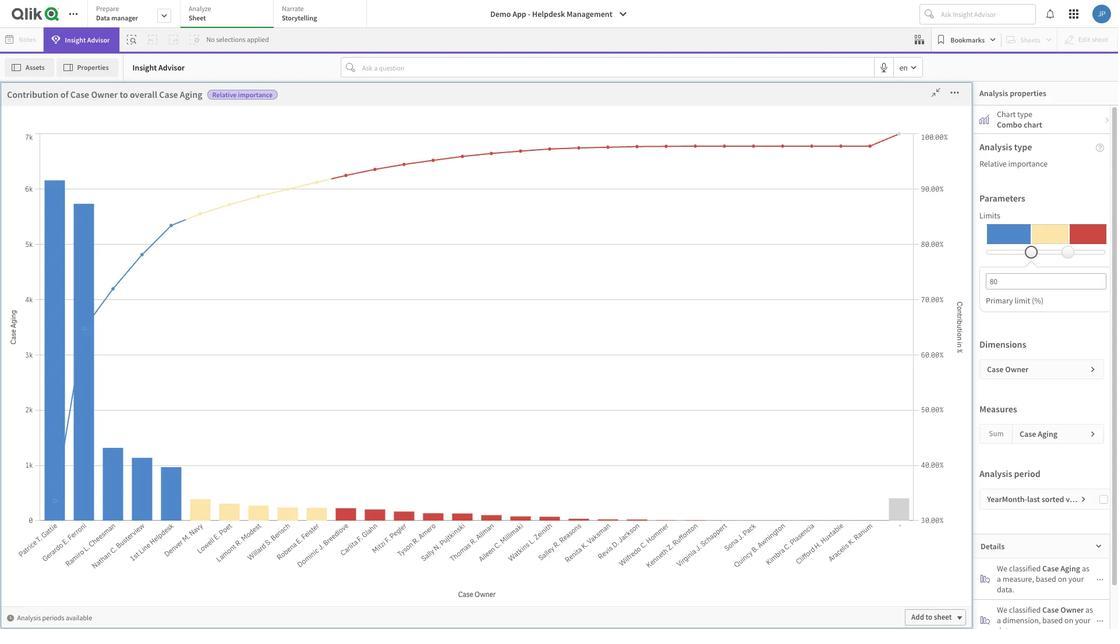Task type: vqa. For each thing, say whether or not it's contained in the screenshot.
the bottommost "home"
no



Task type: locate. For each thing, give the bounding box(es) containing it.
case owner
[[774, 234, 814, 244], [66, 321, 106, 332], [987, 364, 1029, 375]]

0 vertical spatial type
[[563, 183, 583, 195]]

as inside as a measure, based on your data.
[[1082, 563, 1090, 574]]

employee
[[81, 531, 115, 541], [66, 554, 100, 565]]

totals element
[[715, 247, 771, 263]]

small image right the "sorted"
[[1081, 496, 1088, 503]]

1 a from the top
[[997, 574, 1001, 584]]

case owner up case owner group
[[66, 321, 106, 332]]

values left (table)
[[750, 181, 770, 189]]

analysis left periods
[[17, 613, 41, 622]]

grid containing case is closed
[[715, 223, 949, 464]]

type inside chart type combo chart
[[1018, 109, 1033, 119]]

details
[[981, 541, 1005, 552]]

1 vertical spatial type
[[1014, 141, 1032, 153]]

cases inside high priority cases 72
[[226, 83, 292, 115]]

priority inside low priority cases 203
[[873, 83, 954, 115]]

2 classified from the top
[[1009, 605, 1041, 615]]

0 horizontal spatial importance
[[238, 90, 273, 99]]

open for open & resolved cases over time
[[6, 489, 28, 502]]

aging inside menu item
[[84, 181, 103, 192]]

as right we classified case aging
[[1082, 563, 1090, 574]]

0 horizontal spatial add
[[885, 424, 898, 433]]

employee inside "menu item"
[[66, 554, 100, 565]]

status
[[101, 554, 123, 565]]

priority inside high priority cases 72
[[139, 83, 221, 115]]

case record type button
[[60, 368, 144, 378]]

on up we classified case owner
[[1058, 574, 1067, 584]]

2 vertical spatial small image
[[1097, 576, 1104, 583]]

0 vertical spatial sheet
[[907, 424, 925, 433]]

1 vertical spatial duration
[[84, 275, 113, 285]]

case is closed down case duration time
[[66, 298, 114, 308]]

press space to open search dialog box for [case is closed] column. element
[[751, 223, 771, 247]]

of inside the open cases vs duration * bubble size represents number of high priority open cases
[[130, 195, 138, 206]]

priority for 72
[[139, 83, 221, 115]]

classified for dimension,
[[1009, 605, 1041, 615]]

0 vertical spatial case aging
[[66, 181, 103, 192]]

small image for case aging
[[1090, 430, 1097, 437]]

grid
[[715, 223, 949, 464]]

of
[[60, 89, 68, 100], [254, 179, 262, 190], [130, 195, 138, 206], [95, 601, 102, 611]]

en
[[900, 62, 908, 73]]

assets button
[[5, 58, 54, 77]]

time right "over"
[[128, 489, 149, 502]]

2 vertical spatial relative importance
[[317, 181, 377, 189]]

classified down the measure,
[[1009, 605, 1041, 615]]

1 vertical spatial employee
[[66, 554, 100, 565]]

1 vertical spatial small image
[[1081, 496, 1088, 503]]

is inside grid
[[735, 225, 742, 235]]

classified up we classified case owner
[[1009, 563, 1041, 574]]

based inside as a measure, based on your data.
[[1036, 574, 1057, 584]]

add
[[885, 424, 898, 433], [912, 612, 924, 622]]

1 vertical spatial insight
[[133, 62, 157, 73]]

analyze image left the measure,
[[981, 574, 990, 584]]

2 data. from the top
[[997, 626, 1015, 629]]

2 a from the top
[[997, 615, 1001, 626]]

is down 142
[[535, 179, 542, 190]]

management
[[567, 9, 613, 19]]

analysis for analysis properties
[[980, 88, 1009, 98]]

case timetable
[[66, 391, 118, 402]]

as right we classified case owner
[[1086, 605, 1093, 615]]

duration inside the open cases vs duration * bubble size represents number of high priority open cases
[[69, 183, 106, 195]]

case record type menu item
[[60, 362, 167, 385]]

periods
[[42, 613, 64, 622]]

1 vertical spatial true
[[718, 345, 732, 355]]

case aging button
[[60, 181, 144, 192]]

analysis period
[[980, 468, 1041, 479]]

case created date menu item
[[60, 245, 167, 269]]

combo
[[997, 119, 1022, 130]]

advisor down data
[[87, 35, 110, 44]]

2 vertical spatial is
[[84, 298, 89, 308]]

analysis for analysis type
[[980, 141, 1013, 153]]

data. inside as a measure, based on your data.
[[997, 584, 1015, 595]]

1 vertical spatial type
[[109, 368, 126, 378]]

0 vertical spatial employee
[[81, 531, 115, 541]]

0 vertical spatial true
[[718, 291, 732, 301]]

number of new cases button
[[60, 601, 146, 611]]

true for aileen c. millimaki
[[718, 358, 732, 368]]

priority
[[139, 83, 221, 115], [526, 83, 607, 115], [873, 83, 954, 115], [529, 183, 561, 195]]

0 vertical spatial overall
[[130, 89, 157, 100]]

exit full screen image
[[927, 87, 946, 98]]

owner inside menu item
[[84, 321, 106, 332]]

0 vertical spatial small image
[[1104, 117, 1111, 123]]

on inside as a dimension, based on your data.
[[1065, 615, 1074, 626]]

small image
[[1090, 366, 1097, 373], [1090, 430, 1097, 437], [1096, 543, 1103, 550], [7, 614, 14, 621], [1097, 617, 1104, 624]]

1 vertical spatial data.
[[997, 626, 1015, 629]]

1 horizontal spatial overall
[[323, 179, 351, 190]]

142
[[513, 115, 596, 175]]

0 vertical spatial a
[[997, 574, 1001, 584]]

1 horizontal spatial contribution
[[200, 179, 252, 190]]

small image
[[1104, 117, 1111, 123], [1081, 496, 1088, 503], [1097, 576, 1104, 583]]

on
[[1058, 574, 1067, 584], [1065, 615, 1074, 626]]

2 master items button from the left
[[1, 119, 59, 156]]

your down as a measure, based on your data.
[[1075, 615, 1091, 626]]

we for measure,
[[997, 563, 1008, 574]]

0 vertical spatial we
[[997, 563, 1008, 574]]

0 horizontal spatial insight
[[65, 35, 86, 44]]

dimensions
[[980, 338, 1027, 350]]

0 vertical spatial case is closed
[[718, 225, 742, 244]]

data
[[96, 13, 110, 22]]

insight down smart search image
[[133, 62, 157, 73]]

chart
[[997, 109, 1016, 119]]

cases inside low priority cases 203
[[959, 83, 1025, 115]]

insight advisor
[[65, 35, 110, 44], [133, 62, 185, 73]]

0 vertical spatial advisor
[[87, 35, 110, 44]]

case aging menu item
[[60, 175, 167, 199]]

type
[[1018, 109, 1033, 119], [1014, 141, 1032, 153]]

case owner down dimensions
[[987, 364, 1029, 375]]

1 vertical spatial on
[[1065, 615, 1074, 626]]

employee left status
[[66, 554, 100, 565]]

1 vertical spatial time
[[128, 489, 149, 502]]

1 vertical spatial your
[[1075, 615, 1091, 626]]

1 we from the top
[[997, 563, 1008, 574]]

1 horizontal spatial small image
[[1097, 576, 1104, 583]]

1 vertical spatial case aging
[[907, 234, 944, 244]]

0 vertical spatial your
[[1069, 574, 1084, 584]]

menu containing case aging
[[60, 129, 175, 629]]

based
[[1036, 574, 1057, 584], [1043, 615, 1063, 626]]

small image right as a measure, based on your data.
[[1097, 576, 1104, 583]]

72
[[159, 115, 214, 175]]

fields
[[21, 103, 39, 112]]

1 horizontal spatial advisor
[[158, 62, 185, 73]]

0 horizontal spatial is
[[84, 298, 89, 308]]

sorted
[[1042, 494, 1064, 504]]

data. inside as a dimension, based on your data.
[[997, 626, 1015, 629]]

case aging up the represents
[[66, 181, 103, 192]]

case owner up "totals not applicable for this column" element
[[774, 234, 814, 244]]

1 horizontal spatial by
[[517, 183, 527, 195]]

date inside case created date menu item
[[112, 251, 128, 262]]

1 vertical spatial a
[[997, 615, 1001, 626]]

0 vertical spatial contribution
[[7, 89, 59, 100]]

case record type
[[66, 368, 126, 378]]

as
[[1082, 563, 1090, 574], [1086, 605, 1093, 615]]

is down case duration time
[[84, 298, 89, 308]]

combo chart image
[[980, 115, 989, 124]]

1 horizontal spatial relative importance
[[317, 181, 377, 189]]

2 horizontal spatial is
[[735, 225, 742, 235]]

analysis for analysis period
[[980, 468, 1013, 479]]

we down the measure,
[[997, 605, 1008, 615]]

we down details
[[997, 563, 1008, 574]]

1 vertical spatial case owner
[[66, 321, 106, 332]]

1 vertical spatial we
[[997, 605, 1008, 615]]

1 vertical spatial case is closed
[[66, 298, 114, 308]]

1 vertical spatial classified
[[1009, 605, 1041, 615]]

1 vertical spatial based
[[1043, 615, 1063, 626]]

your inside as a dimension, based on your data.
[[1075, 615, 1091, 626]]

2 analyze image from the top
[[981, 616, 990, 625]]

period
[[1014, 468, 1041, 479]]

case owner inside grid
[[774, 234, 814, 244]]

application containing 72
[[0, 0, 1118, 629]]

1 true from the top
[[718, 291, 732, 301]]

we for dimension,
[[997, 605, 1008, 615]]

cases open/closed button
[[60, 484, 144, 495]]

importance
[[238, 90, 273, 99], [1009, 158, 1048, 169], [343, 181, 377, 189]]

0 vertical spatial duration
[[69, 183, 106, 195]]

employee for employee status
[[66, 554, 100, 565]]

0 horizontal spatial sheet
[[907, 424, 925, 433]]

hire
[[117, 531, 131, 541]]

analysis periods available
[[17, 613, 92, 622]]

2 true from the top
[[718, 345, 732, 355]]

2 we from the top
[[997, 605, 1008, 615]]

help image
[[1096, 144, 1104, 152]]

cancel button
[[921, 91, 964, 110]]

open inside the open cases vs duration * bubble size represents number of high priority open cases
[[6, 183, 28, 195]]

type inside menu item
[[109, 368, 126, 378]]

to
[[120, 89, 128, 100], [313, 179, 321, 190], [899, 424, 906, 433], [926, 612, 933, 622]]

1 data. from the top
[[997, 584, 1015, 595]]

data. down we classified case owner
[[997, 626, 1015, 629]]

high priority cases 72
[[82, 83, 292, 175]]

analyze image left the dimension,
[[981, 616, 990, 625]]

1 horizontal spatial case owner
[[774, 234, 814, 244]]

owner
[[91, 89, 118, 100], [284, 179, 311, 190], [791, 234, 814, 244], [84, 321, 106, 332], [84, 345, 106, 355], [1006, 364, 1029, 375], [1061, 605, 1084, 615]]

based right the dimension,
[[1043, 615, 1063, 626]]

on for owner
[[1065, 615, 1074, 626]]

case timetable menu item
[[60, 385, 167, 408]]

on inside as a measure, based on your data.
[[1058, 574, 1067, 584]]

1 horizontal spatial case aging
[[907, 234, 944, 244]]

2 vertical spatial true
[[718, 358, 732, 368]]

case is closed inside menu item
[[66, 298, 114, 308]]

smart search image
[[127, 35, 137, 44]]

number of new cases
[[66, 601, 140, 611]]

1 vertical spatial importance
[[1009, 158, 1048, 169]]

*
[[6, 195, 10, 206]]

0 vertical spatial relative
[[212, 90, 237, 99]]

advisor up auto-
[[158, 62, 185, 73]]

date inside case closed date menu item
[[108, 205, 124, 215]]

case timetable button
[[60, 391, 144, 402]]

limit
[[1015, 295, 1031, 306]]

your inside as a measure, based on your data.
[[1069, 574, 1084, 584]]

closed
[[543, 179, 570, 190], [84, 205, 107, 215], [718, 234, 741, 244], [91, 298, 114, 308]]

type right the record
[[109, 368, 126, 378]]

2 horizontal spatial small image
[[1104, 117, 1111, 123]]

cases inside the open cases vs duration * bubble size represents number of high priority open cases
[[30, 183, 56, 195]]

employee hire date button
[[60, 531, 154, 541]]

case aging inside menu item
[[66, 181, 103, 192]]

timetable up case_date_key button
[[84, 414, 118, 425]]

analysis for analysis periods available
[[17, 613, 41, 622]]

overall
[[130, 89, 157, 100], [323, 179, 351, 190]]

(table)
[[771, 181, 791, 189]]

based right the measure,
[[1036, 574, 1057, 584]]

demo app - helpdesk management
[[490, 9, 613, 19]]

contribution of case owner to overall case aging
[[7, 89, 202, 100], [200, 179, 396, 190]]

1 vertical spatial is
[[735, 225, 742, 235]]

chart
[[1024, 119, 1043, 130]]

case count
[[66, 228, 104, 239]]

employee up employee status at the left of page
[[81, 531, 115, 541]]

0 vertical spatial classified
[[1009, 563, 1041, 574]]

number of new cases menu item
[[60, 595, 167, 618]]

small image for combo chart
[[1104, 117, 1111, 123]]

case owner group button
[[60, 345, 144, 355]]

insight up properties button at the left of the page
[[65, 35, 86, 44]]

data. up the dimension,
[[997, 584, 1015, 595]]

2 vertical spatial relative
[[317, 181, 341, 189]]

0 vertical spatial analyze image
[[981, 574, 990, 584]]

storytelling
[[282, 13, 317, 22]]

0 horizontal spatial case aging
[[66, 181, 103, 192]]

insight advisor down data
[[65, 35, 110, 44]]

0 vertical spatial add
[[885, 424, 898, 433]]

insight advisor down smart search image
[[133, 62, 185, 73]]

small image up help 'image'
[[1104, 117, 1111, 123]]

case_date_key
[[66, 438, 118, 448]]

open cases vs duration * bubble size represents number of high priority open cases
[[6, 183, 231, 206]]

case aging up period
[[1020, 429, 1058, 439]]

type down 142
[[563, 183, 583, 195]]

menu
[[60, 129, 175, 629]]

is left press space to open search dialog box for [case is closed] column. element
[[735, 225, 742, 235]]

totals not applicable for this column element
[[771, 247, 872, 263]]

1 vertical spatial sheet
[[934, 612, 952, 622]]

1 horizontal spatial importance
[[343, 181, 377, 189]]

date inside employee hire date menu item
[[132, 531, 148, 541]]

low
[[820, 83, 868, 115]]

case_date_key menu item
[[60, 432, 167, 455]]

2 horizontal spatial case owner
[[987, 364, 1029, 375]]

priority inside medium priority cases 142
[[526, 83, 607, 115]]

values left values (table) on the top right of page
[[714, 179, 740, 190]]

type for analysis
[[1014, 141, 1032, 153]]

open & resolved cases over time
[[6, 489, 149, 502]]

of inside menu item
[[95, 601, 102, 611]]

case is closed up totals element
[[718, 225, 742, 244]]

by
[[502, 179, 512, 190], [517, 183, 527, 195]]

employee inside menu item
[[81, 531, 115, 541]]

1 timetable from the top
[[84, 391, 118, 402]]

employee status menu item
[[60, 548, 167, 571]]

0 horizontal spatial advisor
[[87, 35, 110, 44]]

bookmarks
[[951, 35, 985, 44]]

contribution up fields
[[7, 89, 59, 100]]

1 horizontal spatial values
[[750, 181, 770, 189]]

Ask a question text field
[[360, 58, 875, 77]]

date for employee hire date
[[132, 531, 148, 541]]

timetable up case timetable rank
[[84, 391, 118, 402]]

0 horizontal spatial relative importance
[[212, 90, 273, 99]]

case owner group menu item
[[60, 338, 167, 362]]

number
[[66, 601, 94, 611]]

type down chart
[[1014, 141, 1032, 153]]

sheet for the bottom add to sheet button
[[934, 612, 952, 622]]

date inside date menu item
[[81, 508, 97, 518]]

1 horizontal spatial sheet
[[934, 612, 952, 622]]

employee for employee hire date
[[81, 531, 115, 541]]

analyze image for we classified case aging
[[981, 574, 990, 584]]

as inside as a dimension, based on your data.
[[1086, 605, 1093, 615]]

time down case created date menu item
[[115, 275, 132, 285]]

1 horizontal spatial is
[[535, 179, 542, 190]]

your up we classified case owner
[[1069, 574, 1084, 584]]

case inside menu item
[[66, 181, 82, 192]]

timetable for case timetable
[[84, 391, 118, 402]]

case
[[70, 89, 89, 100], [159, 89, 178, 100], [264, 179, 283, 190], [353, 179, 371, 190], [457, 179, 476, 190], [514, 179, 533, 190], [66, 181, 82, 192], [66, 205, 82, 215], [718, 225, 734, 235], [66, 228, 82, 239], [774, 234, 790, 244], [907, 234, 923, 244], [66, 251, 82, 262], [66, 275, 82, 285], [66, 298, 82, 308], [66, 321, 82, 332], [66, 345, 82, 355], [987, 364, 1004, 375], [66, 368, 82, 378], [66, 391, 82, 402], [66, 414, 82, 425], [1020, 429, 1037, 439], [1043, 563, 1059, 574], [1043, 605, 1059, 615]]

0 vertical spatial type
[[1018, 109, 1033, 119]]

2 vertical spatial case aging
[[1020, 429, 1058, 439]]

0 vertical spatial data.
[[997, 584, 1015, 595]]

2 timetable from the top
[[84, 414, 118, 425]]

case aging up 18364.641273148
[[907, 234, 944, 244]]

1 vertical spatial analyze image
[[981, 616, 990, 625]]

0 horizontal spatial case owner
[[66, 321, 106, 332]]

advisor
[[87, 35, 110, 44], [158, 62, 185, 73]]

1 vertical spatial add to sheet
[[912, 612, 952, 622]]

0 vertical spatial based
[[1036, 574, 1057, 584]]

tab list containing prepare
[[87, 0, 371, 29]]

2 horizontal spatial importance
[[1009, 158, 1048, 169]]

contribution up cases
[[200, 179, 252, 190]]

a left the dimension,
[[997, 615, 1001, 626]]

as for as a dimension, based on your data.
[[1086, 605, 1093, 615]]

2 horizontal spatial relative
[[980, 158, 1007, 169]]

a for we classified case owner
[[997, 615, 1001, 626]]

1 vertical spatial overall
[[323, 179, 351, 190]]

case aging inside grid
[[907, 234, 944, 244]]

vs
[[57, 183, 67, 195]]

cases
[[226, 83, 292, 115], [612, 83, 679, 115], [959, 83, 1025, 115], [30, 183, 56, 195], [490, 183, 516, 195], [66, 484, 85, 495], [79, 489, 104, 502], [121, 601, 140, 611]]

0 horizontal spatial values
[[714, 179, 740, 190]]

small image for case owner
[[1090, 366, 1097, 373]]

0 horizontal spatial contribution
[[7, 89, 59, 100]]

1 horizontal spatial case is closed
[[718, 225, 742, 244]]

0 horizontal spatial relative
[[212, 90, 237, 99]]

aging
[[180, 89, 202, 100], [373, 179, 396, 190], [478, 179, 501, 190], [84, 181, 103, 192], [924, 234, 944, 244], [1038, 429, 1058, 439], [1061, 563, 1081, 574]]

on right the dimension,
[[1065, 615, 1074, 626]]

we
[[997, 563, 1008, 574], [997, 605, 1008, 615]]

0 vertical spatial insight advisor
[[65, 35, 110, 44]]

cases
[[209, 195, 231, 206]]

type right chart
[[1018, 109, 1033, 119]]

analysis up yearmonth-
[[980, 468, 1013, 479]]

None number field
[[986, 273, 1107, 290]]

0 vertical spatial time
[[115, 275, 132, 285]]

no selections applied
[[206, 35, 269, 44]]

tab list
[[87, 0, 371, 29]]

analyze image
[[981, 574, 990, 584], [981, 616, 990, 625]]

analysis up chart
[[980, 88, 1009, 98]]

1 horizontal spatial relative
[[317, 181, 341, 189]]

a inside as a dimension, based on your data.
[[997, 615, 1001, 626]]

primary
[[986, 295, 1013, 306]]

duration down created
[[84, 275, 113, 285]]

group
[[108, 345, 129, 355]]

case duration time button
[[60, 275, 144, 285]]

en button
[[894, 58, 923, 77]]

analysis down combo
[[980, 141, 1013, 153]]

1 vertical spatial insight advisor
[[133, 62, 185, 73]]

on for aging
[[1058, 574, 1067, 584]]

0 vertical spatial insight
[[65, 35, 86, 44]]

based inside as a dimension, based on your data.
[[1043, 615, 1063, 626]]

a inside as a measure, based on your data.
[[997, 574, 1001, 584]]

1 classified from the top
[[1009, 563, 1041, 574]]

0 vertical spatial case owner
[[774, 234, 814, 244]]

1 vertical spatial add to sheet button
[[905, 609, 966, 626]]

a left the measure,
[[997, 574, 1001, 584]]

application
[[0, 0, 1118, 629]]

data. for measure,
[[997, 584, 1015, 595]]

Ask Insight Advisor text field
[[939, 5, 1036, 23]]

0 horizontal spatial overall
[[130, 89, 157, 100]]

0 horizontal spatial insight advisor
[[65, 35, 110, 44]]

fields button
[[0, 82, 59, 118], [1, 82, 59, 118]]

case closed date menu item
[[60, 199, 167, 222]]

auto-analysis
[[185, 94, 239, 106]]

1 analyze image from the top
[[981, 574, 990, 584]]

Search assets text field
[[60, 83, 175, 104]]

add to sheet for the bottom add to sheet button
[[912, 612, 952, 622]]

duration up case closed date
[[69, 183, 106, 195]]

0 horizontal spatial type
[[109, 368, 126, 378]]

0 horizontal spatial small image
[[1081, 496, 1088, 503]]

casenumber menu item
[[60, 455, 167, 478]]

3 true from the top
[[718, 358, 732, 368]]

your for we classified case owner
[[1075, 615, 1091, 626]]

timetable
[[84, 391, 118, 402], [84, 414, 118, 425]]

aging inside grid
[[924, 234, 944, 244]]



Task type: describe. For each thing, give the bounding box(es) containing it.
employee hire date
[[81, 531, 148, 541]]

feister
[[808, 345, 831, 355]]

cases inside medium priority cases 142
[[612, 83, 679, 115]]

priority
[[158, 195, 186, 206]]

2 fields button from the left
[[1, 82, 59, 118]]

2 horizontal spatial case aging
[[1020, 429, 1058, 439]]

date button
[[60, 508, 144, 518]]

is inside menu item
[[84, 298, 89, 308]]

analyze image for we classified case owner
[[981, 616, 990, 625]]

2 vertical spatial case owner
[[987, 364, 1029, 375]]

open for open cases by priority type
[[466, 183, 488, 195]]

0 vertical spatial relative importance
[[212, 90, 273, 99]]

properties
[[1010, 88, 1047, 98]]

narrate
[[282, 4, 304, 13]]

open/closed
[[87, 484, 131, 495]]

measures
[[980, 403, 1017, 415]]

demo
[[490, 9, 511, 19]]

-
[[528, 9, 531, 19]]

cases inside number of new cases menu item
[[121, 601, 140, 611]]

case duration time menu item
[[60, 269, 167, 292]]

number
[[99, 195, 129, 206]]

type for chart
[[1018, 109, 1033, 119]]

based for case owner
[[1043, 615, 1063, 626]]

time inside case duration time menu item
[[115, 275, 132, 285]]

master items
[[12, 141, 49, 150]]

dimension,
[[1003, 615, 1041, 626]]

duration inside menu item
[[84, 275, 113, 285]]

1 vertical spatial contribution
[[200, 179, 252, 190]]

casenumber
[[66, 461, 110, 472]]

case timetable rank menu item
[[60, 408, 167, 432]]

analyze sheet
[[189, 4, 211, 22]]

helpdesk
[[532, 9, 565, 19]]

1 horizontal spatial type
[[563, 183, 583, 195]]

&
[[30, 489, 37, 502]]

tab list inside application
[[87, 0, 371, 29]]

closed inside grid
[[718, 234, 741, 244]]

by for case
[[502, 179, 512, 190]]

1 vertical spatial add
[[912, 612, 924, 622]]

case count button
[[60, 228, 144, 239]]

1 fields button from the left
[[0, 82, 59, 118]]

case closed date
[[66, 205, 124, 215]]

sheet
[[189, 13, 206, 22]]

aileen c. millimaki
[[774, 358, 833, 368]]

open for open cases vs duration * bubble size represents number of high priority open cases
[[6, 183, 28, 195]]

analysis properties
[[980, 88, 1047, 98]]

employee status button
[[60, 554, 144, 565]]

j.
[[792, 291, 798, 301]]

prepare
[[96, 4, 119, 13]]

applied
[[247, 35, 269, 44]]

case count menu item
[[60, 222, 167, 245]]

sona j. pack
[[774, 291, 815, 301]]

pack
[[799, 291, 815, 301]]

auto-
[[185, 94, 206, 106]]

yearmonth-last sorted values
[[987, 494, 1089, 504]]

aileen
[[774, 358, 794, 368]]

classified for measure,
[[1009, 563, 1041, 574]]

advisor inside 'dropdown button'
[[87, 35, 110, 44]]

measure,
[[1003, 574, 1034, 584]]

case is closed inside grid
[[718, 225, 742, 244]]

values for values (table)
[[750, 181, 770, 189]]

by for priority
[[517, 183, 527, 195]]

as a dimension, based on your data.
[[997, 605, 1093, 629]]

bookmarks button
[[934, 30, 999, 49]]

add to sheet for top add to sheet button
[[885, 424, 925, 433]]

data. for dimension,
[[997, 626, 1015, 629]]

as a measure, based on your data.
[[997, 563, 1090, 595]]

0 vertical spatial contribution of case owner to overall case aging
[[7, 89, 202, 100]]

low priority cases 203
[[820, 83, 1025, 175]]

case owner menu item
[[60, 315, 167, 338]]

owner inside menu item
[[84, 345, 106, 355]]

case_date_key button
[[60, 438, 144, 448]]

limits
[[980, 210, 1001, 221]]

203
[[881, 115, 964, 175]]

sum
[[989, 429, 1004, 439]]

properties
[[77, 63, 109, 71]]

robena
[[774, 345, 799, 355]]

case closed date button
[[60, 205, 144, 215]]

press space to open search dialog box for [case owner] column. element
[[852, 223, 872, 247]]

created
[[84, 251, 110, 262]]

open cases by priority type
[[466, 183, 583, 195]]

priority for 142
[[526, 83, 607, 115]]

owner inside grid
[[791, 234, 814, 244]]

open cases menu item
[[60, 618, 167, 629]]

selections tool image
[[915, 35, 925, 44]]

resolved
[[39, 489, 77, 502]]

properties button
[[56, 58, 118, 77]]

case is closed menu item
[[60, 292, 167, 315]]

robena e. feister
[[774, 345, 831, 355]]

cases inside cases open/closed "menu item"
[[66, 484, 85, 495]]

yearmonth-
[[987, 494, 1028, 504]]

assets
[[26, 63, 45, 71]]

priority for 203
[[873, 83, 954, 115]]

new
[[104, 601, 119, 611]]

true for sona j. pack
[[718, 291, 732, 301]]

insight advisor button
[[43, 27, 120, 52]]

prepare data manager
[[96, 4, 138, 22]]

0 vertical spatial importance
[[238, 90, 273, 99]]

bubble
[[12, 195, 38, 206]]

represents
[[56, 195, 97, 206]]

app
[[513, 9, 526, 19]]

small image for case aging
[[1097, 576, 1104, 583]]

e.
[[801, 345, 807, 355]]

high
[[140, 195, 157, 206]]

0 vertical spatial is
[[535, 179, 542, 190]]

1 vertical spatial relative
[[980, 158, 1007, 169]]

cases open/closed menu item
[[60, 478, 167, 502]]

case created date
[[66, 251, 128, 262]]

demo app - helpdesk management button
[[483, 5, 635, 23]]

analyze
[[189, 4, 211, 13]]

date menu item
[[60, 502, 167, 525]]

case owner inside menu item
[[66, 321, 106, 332]]

count
[[84, 228, 104, 239]]

1 horizontal spatial insight
[[133, 62, 157, 73]]

18364.641273148
[[878, 250, 944, 260]]

true for robena e. feister
[[718, 345, 732, 355]]

values for values
[[714, 179, 740, 190]]

sheet for top add to sheet button
[[907, 424, 925, 433]]

more image
[[946, 87, 964, 98]]

cancel
[[931, 95, 954, 105]]

case timetable rank
[[66, 414, 137, 425]]

case is closed button
[[60, 298, 144, 308]]

insight advisor inside 'dropdown button'
[[65, 35, 110, 44]]

ranking
[[580, 181, 605, 189]]

case timetable rank button
[[60, 414, 144, 425]]

employee hire date menu item
[[60, 525, 167, 548]]

1 horizontal spatial insight advisor
[[133, 62, 185, 73]]

date for case created date
[[112, 251, 128, 262]]

based for case aging
[[1036, 574, 1057, 584]]

small image for details
[[1096, 543, 1103, 550]]

james peterson image
[[1093, 5, 1111, 23]]

case duration time
[[66, 275, 132, 285]]

0 vertical spatial add to sheet button
[[878, 421, 940, 437]]

1 vertical spatial advisor
[[158, 62, 185, 73]]

as for as a measure, based on your data.
[[1082, 563, 1090, 574]]

your for we classified case aging
[[1069, 574, 1084, 584]]

analysis
[[206, 94, 239, 106]]

sona
[[774, 291, 791, 301]]

rank
[[120, 414, 137, 425]]

1 vertical spatial contribution of case owner to overall case aging
[[200, 179, 396, 190]]

case inside menu item
[[66, 345, 82, 355]]

1 vertical spatial relative importance
[[980, 158, 1048, 169]]

1 master items button from the left
[[0, 119, 59, 156]]

date for case closed date
[[108, 205, 124, 215]]

insight inside insight advisor 'dropdown button'
[[65, 35, 86, 44]]

timetable for case timetable rank
[[84, 414, 118, 425]]

manager
[[111, 13, 138, 22]]

chart type combo chart
[[997, 109, 1043, 130]]

case owner group
[[66, 345, 129, 355]]

a for we classified case aging
[[997, 574, 1001, 584]]



